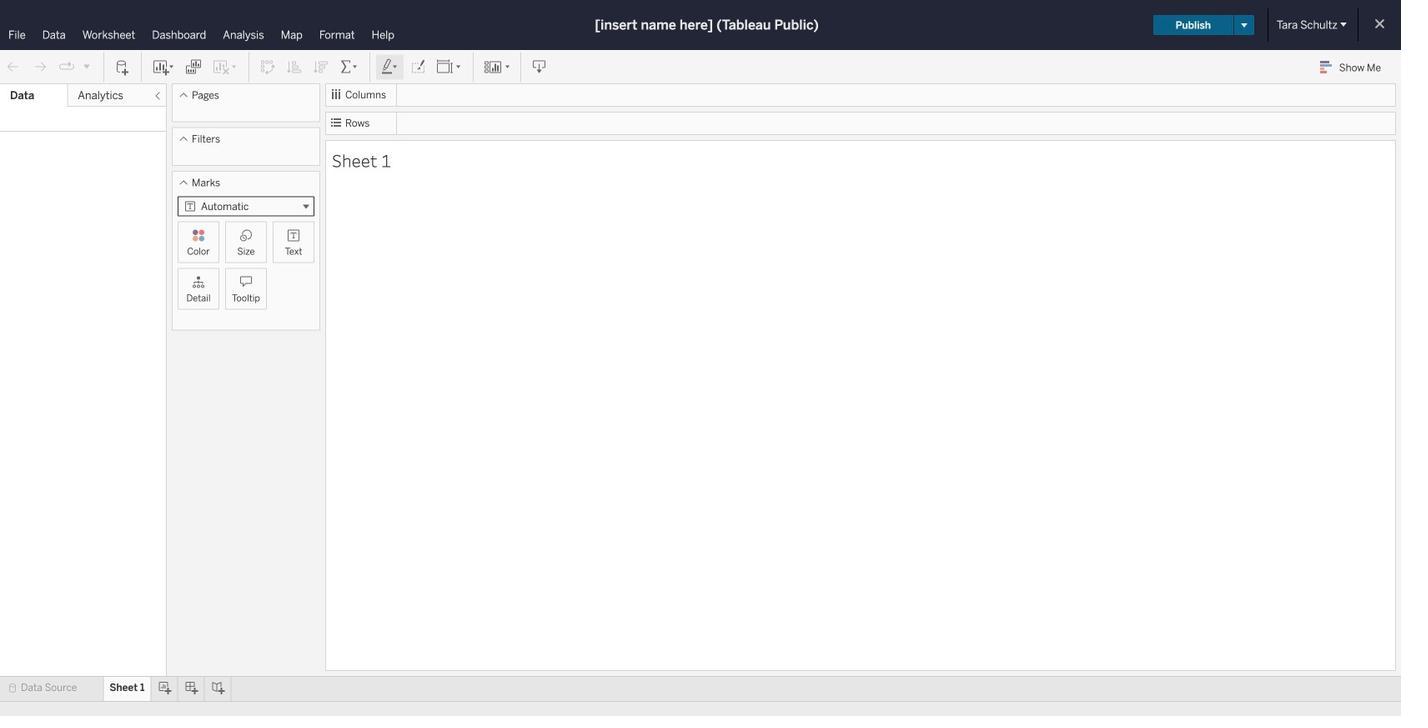 Task type: vqa. For each thing, say whether or not it's contained in the screenshot.
"Sunlight's )
no



Task type: locate. For each thing, give the bounding box(es) containing it.
swap rows and columns image
[[259, 59, 276, 75]]

new data source image
[[114, 59, 131, 75]]

clear sheet image
[[212, 59, 239, 75]]

duplicate image
[[185, 59, 202, 75]]

redo image
[[32, 59, 48, 75]]

totals image
[[339, 59, 359, 75]]

undo image
[[5, 59, 22, 75]]

show/hide cards image
[[484, 59, 510, 75]]

new worksheet image
[[152, 59, 175, 75]]

highlight image
[[380, 59, 400, 75]]



Task type: describe. For each thing, give the bounding box(es) containing it.
collapse image
[[153, 91, 163, 101]]

sort ascending image
[[286, 59, 303, 75]]

replay animation image
[[82, 61, 92, 71]]

replay animation image
[[58, 59, 75, 75]]

sort descending image
[[313, 59, 329, 75]]

fit image
[[436, 59, 463, 75]]

format workbook image
[[410, 59, 426, 75]]

download image
[[531, 59, 548, 75]]



